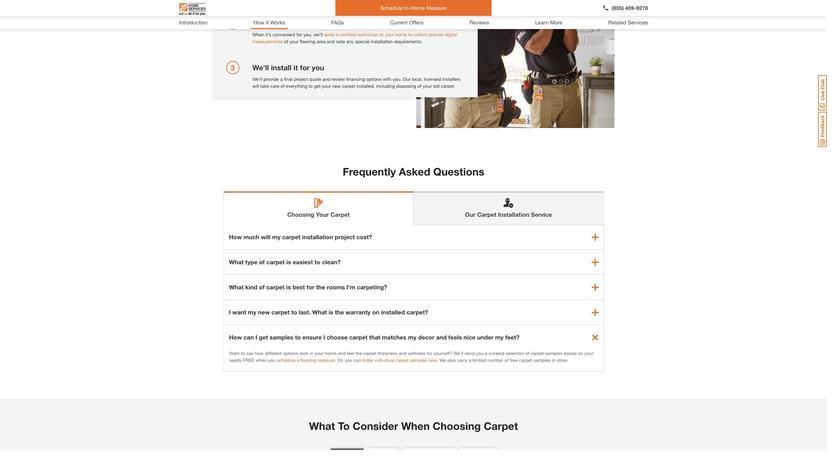 Task type: vqa. For each thing, say whether or not it's contained in the screenshot.
for
yes



Task type: locate. For each thing, give the bounding box(es) containing it.
number
[[488, 358, 504, 363]]

0 vertical spatial flooring
[[300, 38, 316, 44]]

2 vertical spatial home
[[325, 351, 337, 356]]

how for how can i get samples to ensure i choose carpet that matches my decor and feels nice under my feet?
[[229, 334, 242, 341]]

look
[[300, 351, 309, 356]]

1 vertical spatial measure
[[318, 358, 335, 363]]

licensed
[[424, 76, 441, 82]]

and up order individual carpet samples now link
[[399, 351, 407, 356]]

services
[[628, 19, 648, 25]]

project left cost?
[[335, 234, 355, 241]]

financing
[[346, 76, 365, 82]]

1 horizontal spatial get
[[314, 83, 321, 89]]

0 horizontal spatial .
[[335, 358, 337, 363]]

carpet right selection
[[531, 351, 544, 356]]

order
[[363, 358, 374, 363]]

0 vertical spatial new
[[332, 83, 341, 89]]

0 horizontal spatial choosing
[[287, 211, 315, 218]]

1 horizontal spatial can
[[354, 358, 361, 363]]

0 vertical spatial schedule
[[381, 5, 403, 11]]

0 horizontal spatial project
[[294, 76, 308, 82]]

1 vertical spatial choosing
[[433, 420, 481, 433]]

0 vertical spatial can
[[244, 334, 254, 341]]

yourself?
[[434, 351, 453, 356]]

limited
[[473, 358, 486, 363]]

our
[[403, 76, 411, 82], [465, 211, 476, 218]]

0 vertical spatial measure
[[335, 19, 365, 27]]

1 horizontal spatial options
[[366, 76, 382, 82]]

carpet up what type of carpet is easiest to clean?
[[282, 234, 301, 241]]

your down licensed
[[423, 83, 432, 89]]

of right selection
[[526, 351, 530, 356]]

new down review
[[332, 83, 341, 89]]

store.
[[557, 358, 569, 363]]

can down feel
[[354, 358, 361, 363]]

for up now
[[427, 351, 432, 356]]

0 horizontal spatial can
[[244, 334, 254, 341]]

1 horizontal spatial new
[[332, 83, 341, 89]]

what type of carpet is easiest to clean?
[[229, 259, 341, 266]]

in left the store.
[[552, 358, 556, 363]]

samples inside want to see how different options look in your home and feel the carpet thickness and softness for yourself? we'll send you a curated selection of carpet samples based on your needs free when you
[[546, 351, 563, 356]]

installation down 'technician'
[[371, 38, 393, 44]]

what left type
[[229, 259, 244, 266]]

get down quote
[[314, 83, 321, 89]]

we'll provide a final project quote and review financing options with you. our local, licensed installers will take care of everything to get your new carpet installed, including disposing of your old carpet.
[[253, 76, 461, 89]]

how left the much
[[229, 234, 242, 241]]

final
[[284, 76, 293, 82]]

the
[[316, 284, 325, 291], [335, 309, 344, 316], [356, 351, 362, 356]]

the left rooms
[[316, 284, 325, 291]]

and right area
[[327, 38, 335, 44]]

1 vertical spatial when
[[401, 420, 430, 433]]

1 vertical spatial will
[[261, 234, 271, 241]]

clean?
[[322, 259, 341, 266]]

to left see
[[241, 351, 245, 356]]

a left final
[[280, 76, 283, 82]]

we'll inside we'll provide a final project quote and review financing options with you. our local, licensed installers will take care of everything to get your new carpet installed, including disposing of your old carpet.
[[253, 76, 262, 82]]

what for what to consider when choosing carpet
[[309, 420, 335, 433]]

for left you,
[[297, 32, 302, 37]]

0 vertical spatial on
[[372, 309, 380, 316]]

schedule left in-
[[381, 5, 403, 11]]

1 horizontal spatial .
[[437, 358, 438, 363]]

service
[[531, 211, 552, 218]]

your down current
[[385, 32, 394, 37]]

1 vertical spatial we'll
[[454, 351, 464, 356]]

0 vertical spatial project
[[294, 76, 308, 82]]

. left or, in the bottom left of the page
[[335, 358, 337, 363]]

. left 'we'
[[437, 358, 438, 363]]

in
[[310, 351, 313, 356], [552, 358, 556, 363]]

we'll up carry at the right bottom of page
[[454, 351, 464, 356]]

a right schedule
[[297, 358, 299, 363]]

1 vertical spatial options
[[283, 351, 299, 356]]

needs
[[229, 358, 242, 363]]

will left take
[[253, 83, 259, 89]]

carry
[[457, 358, 468, 363]]

carpet
[[342, 83, 355, 89], [282, 234, 301, 241], [267, 259, 285, 266], [266, 284, 285, 291], [272, 309, 290, 316], [349, 334, 368, 341], [364, 351, 377, 356], [531, 351, 544, 356], [396, 358, 409, 363], [519, 358, 532, 363]]

what right last.
[[312, 309, 327, 316]]

how for how it works
[[254, 19, 265, 25]]

2 vertical spatial is
[[329, 309, 333, 316]]

your inside send a certified technician to your home to collect precise digital measurements
[[385, 32, 394, 37]]

you,
[[304, 32, 312, 37]]

the left warranty
[[335, 309, 344, 316]]

1 vertical spatial the
[[335, 309, 344, 316]]

1 vertical spatial can
[[354, 358, 361, 363]]

and right quote
[[323, 76, 331, 82]]

schedule in-home measure button
[[336, 0, 492, 16]]

0 horizontal spatial in
[[310, 351, 313, 356]]

project up everything
[[294, 76, 308, 82]]

note
[[336, 38, 345, 44]]

0 horizontal spatial send
[[324, 32, 334, 37]]

0 vertical spatial will
[[253, 83, 259, 89]]

1 horizontal spatial i
[[256, 334, 257, 341]]

1 horizontal spatial on
[[578, 351, 583, 356]]

1 vertical spatial get
[[259, 334, 268, 341]]

1 vertical spatial how
[[229, 234, 242, 241]]

installation
[[498, 211, 530, 218]]

0 vertical spatial in
[[310, 351, 313, 356]]

1 horizontal spatial our
[[465, 211, 476, 218]]

offers
[[409, 19, 424, 25]]

new right want
[[258, 309, 270, 316]]

1 horizontal spatial when
[[401, 420, 430, 433]]

we'll
[[314, 32, 323, 37]]

2 horizontal spatial the
[[356, 351, 362, 356]]

that
[[369, 334, 381, 341]]

options inside we'll provide a final project quote and review financing options with you. our local, licensed installers will take care of everything to get your new carpet installed, including disposing of your old carpet.
[[366, 76, 382, 82]]

and
[[327, 38, 335, 44], [323, 76, 331, 82], [436, 334, 447, 341], [338, 351, 346, 356], [399, 351, 407, 356]]

faqs
[[331, 19, 344, 25]]

thickness
[[378, 351, 398, 356]]

get
[[314, 83, 321, 89], [259, 334, 268, 341]]

carpet left that
[[349, 334, 368, 341]]

1 vertical spatial on
[[578, 351, 583, 356]]

to up requirements.
[[408, 32, 413, 37]]

of down local,
[[418, 83, 422, 89]]

installation down choosing your carpet
[[302, 234, 333, 241]]

0 horizontal spatial on
[[372, 309, 380, 316]]

the right feel
[[356, 351, 362, 356]]

home inside send a certified technician to your home to collect precise digital measurements
[[396, 32, 407, 37]]

including
[[376, 83, 395, 89]]

schedule up it's at the top of the page
[[253, 19, 285, 27]]

with
[[383, 76, 392, 82]]

special
[[355, 38, 370, 44]]

of
[[284, 38, 288, 44], [281, 83, 285, 89], [418, 83, 422, 89], [259, 259, 265, 266], [259, 284, 265, 291], [526, 351, 530, 356], [505, 358, 509, 363]]

will inside we'll provide a final project quote and review financing options with you. our local, licensed installers will take care of everything to get your new carpet installed, including disposing of your old carpet.
[[253, 83, 259, 89]]

to left ensure
[[295, 334, 301, 341]]

schedule for schedule in-home measure
[[381, 5, 403, 11]]

i right ensure
[[324, 334, 325, 341]]

get up the how
[[259, 334, 268, 341]]

i up the how
[[256, 334, 257, 341]]

kind
[[245, 284, 258, 291]]

for right it at the left
[[300, 63, 310, 72]]

in right look
[[310, 351, 313, 356]]

the inside want to see how different options look in your home and feel the carpet thickness and softness for yourself? we'll send you a curated selection of carpet samples based on your needs free when you
[[356, 351, 362, 356]]

how
[[255, 351, 264, 356]]

installed
[[381, 309, 405, 316]]

can up see
[[244, 334, 254, 341]]

type
[[245, 259, 258, 266]]

3
[[231, 63, 235, 72]]

1 vertical spatial schedule
[[253, 19, 285, 27]]

options inside want to see how different options look in your home and feel the carpet thickness and softness for yourself? we'll send you a curated selection of carpet samples based on your needs free when you
[[283, 351, 299, 356]]

0 horizontal spatial i
[[229, 309, 231, 316]]

carpet right type
[[267, 259, 285, 266]]

home up requirements.
[[396, 32, 407, 37]]

when
[[256, 358, 267, 363]]

schedule inside button
[[381, 5, 403, 11]]

0 horizontal spatial options
[[283, 351, 299, 356]]

home up we'll
[[313, 19, 333, 27]]

1 vertical spatial project
[[335, 234, 355, 241]]

2 vertical spatial the
[[356, 351, 362, 356]]

send inside want to see how different options look in your home and feel the carpet thickness and softness for yourself? we'll send you a curated selection of carpet samples based on your needs free when you
[[465, 351, 475, 356]]

1 horizontal spatial in
[[552, 358, 556, 363]]

you down feel
[[345, 358, 353, 363]]

to right 'technician'
[[380, 32, 384, 37]]

1 horizontal spatial project
[[335, 234, 355, 241]]

new
[[332, 83, 341, 89], [258, 309, 270, 316]]

flooring down look
[[301, 358, 316, 363]]

frequently asked questions
[[343, 166, 485, 178]]

1 . from the left
[[335, 358, 337, 363]]

under
[[477, 334, 494, 341]]

0 horizontal spatial will
[[253, 83, 259, 89]]

carpet.
[[441, 83, 456, 89]]

i left want
[[229, 309, 231, 316]]

a up limited
[[485, 351, 488, 356]]

carpet down financing
[[342, 83, 355, 89]]

our inside we'll provide a final project quote and review financing options with you. our local, licensed installers will take care of everything to get your new carpet installed, including disposing of your old carpet.
[[403, 76, 411, 82]]

installation
[[371, 38, 393, 44], [302, 234, 333, 241]]

(855)
[[612, 5, 624, 11]]

how left it
[[254, 19, 265, 25]]

0 horizontal spatial when
[[253, 32, 264, 37]]

0 horizontal spatial installation
[[302, 234, 333, 241]]

related services
[[609, 19, 648, 25]]

1 vertical spatial is
[[286, 284, 291, 291]]

2 . from the left
[[437, 358, 438, 363]]

choosing
[[287, 211, 315, 218], [433, 420, 481, 433]]

my left feet?
[[495, 334, 504, 341]]

is for best
[[286, 284, 291, 291]]

1 vertical spatial send
[[465, 351, 475, 356]]

local,
[[412, 76, 423, 82]]

disposing
[[396, 83, 416, 89]]

1 horizontal spatial installation
[[371, 38, 393, 44]]

we'll up take
[[253, 76, 262, 82]]

new inside we'll provide a final project quote and review financing options with you. our local, licensed installers will take care of everything to get your new carpet installed, including disposing of your old carpet.
[[332, 83, 341, 89]]

0 horizontal spatial schedule
[[253, 19, 285, 27]]

2 vertical spatial how
[[229, 334, 242, 341]]

0 horizontal spatial we'll
[[253, 76, 262, 82]]

flooring
[[300, 38, 316, 44], [301, 358, 316, 363]]

your right based
[[585, 351, 594, 356]]

feedback link image
[[819, 112, 828, 147]]

1 horizontal spatial schedule
[[381, 5, 403, 11]]

0 vertical spatial the
[[316, 284, 325, 291]]

a up note
[[336, 32, 338, 37]]

your up when it's convenient for you, we'll
[[287, 19, 302, 27]]

on
[[372, 309, 380, 316], [578, 351, 583, 356]]

0 vertical spatial send
[[324, 32, 334, 37]]

take
[[260, 83, 269, 89]]

will right the much
[[261, 234, 271, 241]]

requirements.
[[394, 38, 423, 44]]

0 vertical spatial get
[[314, 83, 321, 89]]

is down rooms
[[329, 309, 333, 316]]

schedule
[[277, 358, 296, 363]]

everything
[[286, 83, 307, 89]]

(855) 459-9278 link
[[603, 4, 648, 12]]

last.
[[299, 309, 311, 316]]

much
[[244, 234, 259, 241]]

1 vertical spatial flooring
[[301, 358, 316, 363]]

0 vertical spatial is
[[286, 259, 291, 266]]

more
[[550, 19, 563, 25]]

schedule in-home measure
[[381, 5, 447, 11]]

home down choose
[[325, 351, 337, 356]]

0 vertical spatial home
[[313, 19, 333, 27]]

0 vertical spatial choosing
[[287, 211, 315, 218]]

flooring down you,
[[300, 38, 316, 44]]

home
[[313, 19, 333, 27], [396, 32, 407, 37], [325, 351, 337, 356]]

send up area
[[324, 32, 334, 37]]

of inside want to see how different options look in your home and feel the carpet thickness and softness for yourself? we'll send you a curated selection of carpet samples based on your needs free when you
[[526, 351, 530, 356]]

what
[[229, 259, 244, 266], [229, 284, 244, 291], [312, 309, 327, 316], [309, 420, 335, 433]]

what left kind at the bottom
[[229, 284, 244, 291]]

learn more
[[536, 19, 563, 25]]

feels
[[449, 334, 462, 341]]

you
[[312, 63, 324, 72], [476, 351, 484, 356], [268, 358, 276, 363], [345, 358, 353, 363]]

what kind of carpet is best for the rooms i'm carpeting?
[[229, 284, 387, 291]]

on left installed
[[372, 309, 380, 316]]

you up quote
[[312, 63, 324, 72]]

measure up certified
[[335, 19, 365, 27]]

to down quote
[[309, 83, 313, 89]]

send up carry at the right bottom of page
[[465, 351, 475, 356]]

different
[[265, 351, 282, 356]]

1 horizontal spatial we'll
[[454, 351, 464, 356]]

is
[[286, 259, 291, 266], [286, 284, 291, 291], [329, 309, 333, 316]]

0 vertical spatial options
[[366, 76, 382, 82]]

1 vertical spatial home
[[396, 32, 407, 37]]

how up want
[[229, 334, 242, 341]]

1 horizontal spatial send
[[465, 351, 475, 356]]

learn
[[536, 19, 549, 25]]

0 vertical spatial our
[[403, 76, 411, 82]]

0 vertical spatial how
[[254, 19, 265, 25]]

0 horizontal spatial new
[[258, 309, 270, 316]]

your right everything
[[322, 83, 331, 89]]

options up installed,
[[366, 76, 382, 82]]

feel
[[347, 351, 355, 356]]

for
[[297, 32, 302, 37], [300, 63, 310, 72], [307, 284, 315, 291], [427, 351, 432, 356]]

is left best on the left of page
[[286, 284, 291, 291]]

and inside we'll provide a final project quote and review financing options with you. our local, licensed installers will take care of everything to get your new carpet installed, including disposing of your old carpet.
[[323, 76, 331, 82]]

0 vertical spatial when
[[253, 32, 264, 37]]

can
[[244, 334, 254, 341], [354, 358, 361, 363]]

project
[[294, 76, 308, 82], [335, 234, 355, 241]]

1 vertical spatial installation
[[302, 234, 333, 241]]

0 vertical spatial we'll
[[253, 76, 262, 82]]

samples down the softness at the bottom of page
[[410, 358, 427, 363]]

0 horizontal spatial our
[[403, 76, 411, 82]]

in-
[[404, 5, 411, 11]]

on inside want to see how different options look in your home and feel the carpet thickness and softness for yourself? we'll send you a curated selection of carpet samples based on your needs free when you
[[578, 351, 583, 356]]

is left 'easiest'
[[286, 259, 291, 266]]

provide
[[264, 76, 279, 82]]

or,
[[338, 358, 344, 363]]

samples
[[270, 334, 294, 341], [546, 351, 563, 356], [410, 358, 427, 363], [534, 358, 551, 363]]

on right based
[[578, 351, 583, 356]]

1 vertical spatial new
[[258, 309, 270, 316]]



Task type: describe. For each thing, give the bounding box(es) containing it.
home
[[411, 5, 425, 11]]

1 horizontal spatial the
[[335, 309, 344, 316]]

samples left the store.
[[534, 358, 551, 363]]

what for what type of carpet is easiest to clean?
[[229, 259, 244, 266]]

how can i get samples to ensure i choose carpet that matches my decor and feels nice under my feet?
[[229, 334, 520, 341]]

carpet left last.
[[272, 309, 290, 316]]

introduction
[[179, 19, 208, 25]]

my right want
[[248, 309, 257, 316]]

do it for you logo image
[[179, 0, 206, 18]]

also
[[448, 358, 456, 363]]

home inside want to see how different options look in your home and feel the carpet thickness and softness for yourself? we'll send you a curated selection of carpet samples based on your needs free when you
[[325, 351, 337, 356]]

current offers
[[390, 19, 424, 25]]

frequently
[[343, 166, 396, 178]]

quote
[[310, 76, 321, 82]]

now
[[429, 358, 437, 363]]

carpet?
[[407, 309, 428, 316]]

0 horizontal spatial the
[[316, 284, 325, 291]]

1 horizontal spatial will
[[261, 234, 271, 241]]

my right the much
[[272, 234, 281, 241]]

and up or, in the bottom left of the page
[[338, 351, 346, 356]]

to left clean?
[[315, 259, 321, 266]]

installers
[[443, 76, 461, 82]]

and left feels
[[436, 334, 447, 341]]

it's
[[266, 32, 271, 37]]

for right best on the left of page
[[307, 284, 315, 291]]

what to consider when choosing carpet
[[309, 420, 518, 433]]

project inside we'll provide a final project quote and review financing options with you. our local, licensed installers will take care of everything to get your new carpet installed, including disposing of your old carpet.
[[294, 76, 308, 82]]

digital
[[445, 32, 457, 37]]

questions
[[434, 166, 485, 178]]

order individual carpet samples now link
[[363, 358, 437, 363]]

softness
[[408, 351, 426, 356]]

free
[[510, 358, 518, 363]]

flooring for your
[[300, 38, 316, 44]]

selection
[[506, 351, 524, 356]]

review
[[332, 76, 345, 82]]

schedule a flooring measure link
[[277, 358, 335, 363]]

asked
[[399, 166, 431, 178]]

schedule for schedule your in-home measure
[[253, 19, 285, 27]]

1 vertical spatial our
[[465, 211, 476, 218]]

for inside want to see how different options look in your home and feel the carpet thickness and softness for yourself? we'll send you a curated selection of carpet samples based on your needs free when you
[[427, 351, 432, 356]]

we'll
[[253, 63, 269, 72]]

to
[[338, 420, 350, 433]]

installed,
[[357, 83, 375, 89]]

feet?
[[506, 334, 520, 341]]

of your flooring area and note any special installation requirements.
[[283, 38, 423, 44]]

certified
[[339, 32, 356, 37]]

to inside we'll provide a final project quote and review financing options with you. our local, licensed installers will take care of everything to get your new carpet installed, including disposing of your old carpet.
[[309, 83, 313, 89]]

ensure
[[303, 334, 322, 341]]

want
[[233, 309, 246, 316]]

you down different
[[268, 358, 276, 363]]

carpet down thickness
[[396, 358, 409, 363]]

how it works
[[254, 19, 285, 25]]

send a certified technician to your home to collect precise digital measurements
[[253, 32, 457, 44]]

of right care
[[281, 83, 285, 89]]

9278
[[637, 5, 648, 11]]

it
[[266, 19, 269, 25]]

my left decor
[[408, 334, 417, 341]]

flooring for a
[[301, 358, 316, 363]]

choosing your carpet
[[287, 211, 350, 218]]

2 horizontal spatial i
[[324, 334, 325, 341]]

any
[[347, 38, 354, 44]]

nice
[[464, 334, 476, 341]]

carpet right free
[[519, 358, 532, 363]]

measurements
[[253, 38, 283, 44]]

of right kind at the bottom
[[259, 284, 265, 291]]

technician
[[357, 32, 378, 37]]

to inside want to see how different options look in your home and feel the carpet thickness and softness for yourself? we'll send you a curated selection of carpet samples based on your needs free when you
[[241, 351, 245, 356]]

1 vertical spatial in
[[552, 358, 556, 363]]

when it's convenient for you, we'll
[[253, 32, 324, 37]]

i want my new carpet to last. what is the warranty on installed carpet?
[[229, 309, 428, 316]]

matches
[[382, 334, 407, 341]]

related
[[609, 19, 627, 25]]

area
[[317, 38, 326, 44]]

a inside we'll provide a final project quote and review financing options with you. our local, licensed installers will take care of everything to get your new carpet installed, including disposing of your old carpet.
[[280, 76, 283, 82]]

carpet up order
[[364, 351, 377, 356]]

our carpet installation service
[[465, 211, 552, 218]]

you.
[[393, 76, 402, 82]]

cost?
[[357, 234, 372, 241]]

we'll inside want to see how different options look in your home and feel the carpet thickness and softness for yourself? we'll send you a curated selection of carpet samples based on your needs free when you
[[454, 351, 464, 356]]

how much will my carpet installation project cost?
[[229, 234, 372, 241]]

of left free
[[505, 358, 509, 363]]

send inside send a certified technician to your home to collect precise digital measurements
[[324, 32, 334, 37]]

you up limited
[[476, 351, 484, 356]]

your down when it's convenient for you, we'll
[[290, 38, 299, 44]]

a inside want to see how different options look in your home and feel the carpet thickness and softness for yourself? we'll send you a curated selection of carpet samples based on your needs free when you
[[485, 351, 488, 356]]

0 horizontal spatial get
[[259, 334, 268, 341]]

how for how much will my carpet installation project cost?
[[229, 234, 242, 241]]

best
[[293, 284, 305, 291]]

carpet inside we'll provide a final project quote and review financing options with you. our local, licensed installers will take care of everything to get your new carpet installed, including disposing of your old carpet.
[[342, 83, 355, 89]]

rooms
[[327, 284, 345, 291]]

to left last.
[[292, 309, 297, 316]]

carpet left best on the left of page
[[266, 284, 285, 291]]

decor
[[418, 334, 435, 341]]

a right carry at the right bottom of page
[[469, 358, 471, 363]]

in inside want to see how different options look in your home and feel the carpet thickness and softness for yourself? we'll send you a curated selection of carpet samples based on your needs free when you
[[310, 351, 313, 356]]

measure
[[426, 5, 447, 11]]

convenient
[[273, 32, 295, 37]]

a inside send a certified technician to your home to collect precise digital measurements
[[336, 32, 338, 37]]

works
[[271, 19, 285, 25]]

see
[[246, 351, 254, 356]]

is for easiest
[[286, 259, 291, 266]]

get inside we'll provide a final project quote and review financing options with you. our local, licensed installers will take care of everything to get your new carpet installed, including disposing of your old carpet.
[[314, 83, 321, 89]]

reviews
[[470, 19, 489, 25]]

individual
[[375, 358, 394, 363]]

your up schedule a flooring measure link
[[315, 351, 324, 356]]

send a certified technician to your home to collect precise digital measurements link
[[253, 32, 457, 44]]

care
[[271, 83, 279, 89]]

what for what kind of carpet is best for the rooms i'm carpeting?
[[229, 284, 244, 291]]

we'll install it for you
[[253, 63, 324, 72]]

install
[[271, 63, 292, 72]]

samples up different
[[270, 334, 294, 341]]

current
[[390, 19, 408, 25]]

curated
[[489, 351, 505, 356]]

consider
[[353, 420, 399, 433]]

2
[[231, 19, 235, 27]]

schedule your in-home measure
[[253, 19, 365, 27]]

of down when it's convenient for you, we'll
[[284, 38, 288, 44]]

live chat image
[[819, 75, 828, 111]]

1 horizontal spatial choosing
[[433, 420, 481, 433]]

459-
[[626, 5, 637, 11]]

want
[[229, 351, 240, 356]]

of right type
[[259, 259, 265, 266]]

(855) 459-9278
[[612, 5, 648, 11]]

0 vertical spatial installation
[[371, 38, 393, 44]]

choose
[[327, 334, 348, 341]]



